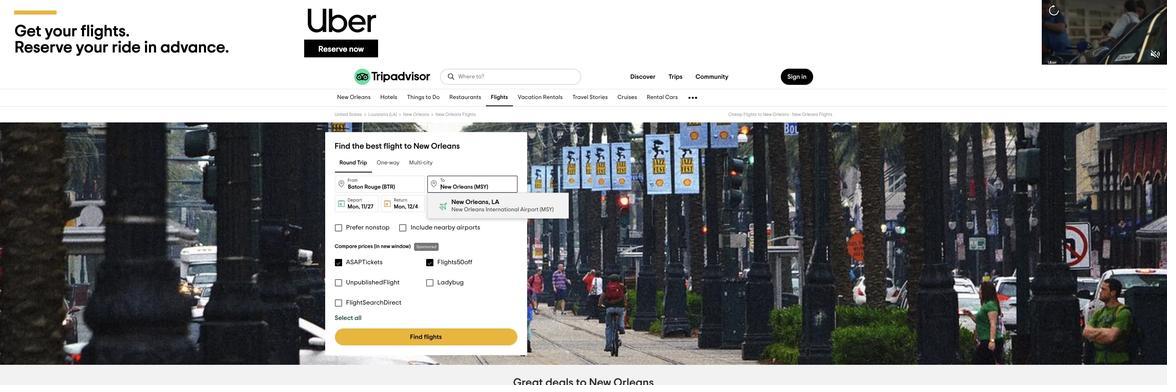 Task type: vqa. For each thing, say whether or not it's contained in the screenshot.
From: at the left top
no



Task type: describe. For each thing, give the bounding box(es) containing it.
restaurants
[[450, 95, 481, 100]]

(msy)
[[540, 207, 554, 213]]

round trip
[[340, 160, 367, 166]]

orleans inside new orleans, la new orleans international airport (msy)
[[464, 207, 485, 213]]

compare prices (in new window)
[[335, 244, 411, 249]]

find flights button
[[335, 329, 517, 346]]

orleans,
[[466, 199, 490, 205]]

asaptickets
[[346, 259, 383, 265]]

cheap flights to new orleans - new orleans flights
[[729, 112, 833, 117]]

louisiana (la)
[[368, 112, 397, 117]]

1 vertical spatial to
[[758, 112, 762, 117]]

best
[[366, 142, 382, 150]]

things
[[407, 95, 425, 100]]

do
[[433, 95, 440, 100]]

discover
[[631, 74, 656, 80]]

nonstop
[[365, 224, 390, 231]]

flights
[[424, 334, 442, 340]]

rental cars link
[[642, 89, 683, 106]]

community
[[696, 74, 729, 80]]

community button
[[689, 69, 735, 85]]

(la)
[[389, 112, 397, 117]]

unpublishedflight
[[346, 279, 400, 286]]

1
[[440, 204, 442, 210]]

flightsearchdirect
[[346, 299, 402, 306]]

one-way
[[377, 160, 400, 166]]

cruises
[[618, 95, 637, 100]]

new right ,
[[452, 199, 464, 205]]

City or Airport text field
[[335, 176, 425, 193]]

things to do
[[407, 95, 440, 100]]

states
[[349, 112, 362, 117]]

in
[[802, 74, 807, 80]]

nearby
[[434, 224, 455, 231]]

discover button
[[624, 69, 662, 85]]

rental cars
[[647, 95, 678, 100]]

trips
[[669, 74, 683, 80]]

search image
[[447, 73, 455, 81]]

new down do
[[436, 112, 444, 117]]

flights50off
[[437, 259, 473, 265]]

11/27
[[361, 204, 374, 210]]

vacation rentals link
[[513, 89, 568, 106]]

restaurants link
[[445, 89, 486, 106]]

united states link
[[335, 112, 362, 117]]

1 horizontal spatial new orleans link
[[403, 112, 429, 117]]

prefer
[[346, 224, 364, 231]]

sign in link
[[781, 69, 813, 85]]

louisiana
[[368, 112, 388, 117]]

vacation rentals
[[518, 95, 563, 100]]

multi-
[[409, 160, 423, 166]]

orleans up states
[[350, 95, 371, 100]]

flights link
[[486, 89, 513, 106]]

travelers
[[440, 198, 459, 202]]

City or Airport text field
[[427, 176, 517, 193]]

things to do link
[[402, 89, 445, 106]]

new left -
[[763, 112, 772, 117]]

return mon, 12/4
[[394, 198, 418, 210]]

airport
[[520, 207, 539, 213]]

travel stories link
[[568, 89, 613, 106]]

vacation
[[518, 95, 542, 100]]

rentals
[[543, 95, 563, 100]]

new orleans flights link
[[436, 112, 476, 117]]

ladybug
[[437, 279, 464, 286]]

mon, for mon, 11/27
[[348, 204, 360, 210]]

depart mon, 11/27
[[348, 198, 374, 210]]

international
[[486, 207, 519, 213]]

0 vertical spatial new orleans
[[337, 95, 371, 100]]

la
[[492, 199, 499, 205]]

to
[[440, 178, 445, 183]]

airports
[[457, 224, 480, 231]]

flight
[[384, 142, 403, 150]]

one-
[[377, 160, 389, 166]]

new
[[381, 244, 390, 249]]

0 horizontal spatial new orleans link
[[332, 89, 376, 106]]

hotels
[[380, 95, 397, 100]]

sign in
[[788, 74, 807, 80]]

orleans right -
[[802, 112, 818, 117]]

flights right -
[[819, 112, 833, 117]]

-
[[790, 112, 791, 117]]



Task type: locate. For each thing, give the bounding box(es) containing it.
compare
[[335, 244, 357, 249]]

to left do
[[426, 95, 431, 100]]

new orleans down "things" at the top left of the page
[[403, 112, 429, 117]]

hotels link
[[376, 89, 402, 106]]

mon, down depart
[[348, 204, 360, 210]]

new orleans link up states
[[332, 89, 376, 106]]

find left the "flights"
[[410, 334, 423, 340]]

1 vertical spatial new orleans link
[[403, 112, 429, 117]]

advertisement region
[[0, 0, 1167, 65]]

tripadvisor image
[[354, 69, 430, 85]]

multi-city
[[409, 160, 433, 166]]

mon, inside return mon, 12/4
[[394, 204, 406, 210]]

new orleans link down "things" at the top left of the page
[[403, 112, 429, 117]]

mon, down the return
[[394, 204, 406, 210]]

sponsored
[[416, 245, 437, 249]]

new orleans, la new orleans international airport (msy)
[[452, 199, 554, 213]]

include
[[411, 224, 433, 231]]

all
[[355, 315, 362, 321]]

find
[[335, 142, 350, 150], [410, 334, 423, 340]]

find for find the best flight to new orleans
[[335, 142, 350, 150]]

None search field
[[441, 70, 580, 84]]

trip
[[357, 160, 367, 166]]

new orleans up states
[[337, 95, 371, 100]]

new down travelers
[[452, 207, 463, 213]]

orleans left -
[[773, 112, 789, 117]]

new orleans
[[337, 95, 371, 100], [403, 112, 429, 117]]

1 vertical spatial new orleans
[[403, 112, 429, 117]]

,
[[442, 204, 444, 210]]

0 horizontal spatial to
[[404, 142, 412, 150]]

2 vertical spatial to
[[404, 142, 412, 150]]

louisiana (la) link
[[368, 112, 397, 117]]

orleans down restaurants link
[[445, 112, 462, 117]]

orleans up city
[[431, 142, 460, 150]]

mon, for mon, 12/4
[[394, 204, 406, 210]]

new orleans flights
[[436, 112, 476, 117]]

travelers 1 , economy
[[440, 198, 468, 210]]

flights
[[491, 95, 508, 100], [463, 112, 476, 117], [744, 112, 757, 117], [819, 112, 833, 117]]

flights down restaurants link
[[463, 112, 476, 117]]

0 vertical spatial to
[[426, 95, 431, 100]]

return
[[394, 198, 407, 202]]

0 vertical spatial find
[[335, 142, 350, 150]]

flights down 'search' search field
[[491, 95, 508, 100]]

trips button
[[662, 69, 689, 85]]

mon, inside depart mon, 11/27
[[348, 204, 360, 210]]

2 mon, from the left
[[394, 204, 406, 210]]

1 horizontal spatial to
[[426, 95, 431, 100]]

cars
[[665, 95, 678, 100]]

include nearby airports
[[411, 224, 480, 231]]

window)
[[391, 244, 411, 249]]

economy
[[445, 204, 468, 210]]

to right the flight on the left of page
[[404, 142, 412, 150]]

stories
[[590, 95, 608, 100]]

sign
[[788, 74, 800, 80]]

to right cheap
[[758, 112, 762, 117]]

1 vertical spatial find
[[410, 334, 423, 340]]

prices
[[358, 244, 373, 249]]

city
[[423, 160, 433, 166]]

new
[[337, 95, 349, 100], [403, 112, 412, 117], [436, 112, 444, 117], [763, 112, 772, 117], [792, 112, 801, 117], [414, 142, 429, 150], [452, 199, 464, 205], [452, 207, 463, 213]]

travel stories
[[573, 95, 608, 100]]

united
[[335, 112, 348, 117]]

(in
[[374, 244, 380, 249]]

flights right cheap
[[744, 112, 757, 117]]

1 horizontal spatial new orleans
[[403, 112, 429, 117]]

find left the
[[335, 142, 350, 150]]

new right (la)
[[403, 112, 412, 117]]

orleans down things to do link
[[413, 112, 429, 117]]

mon,
[[348, 204, 360, 210], [394, 204, 406, 210]]

new orleans link
[[332, 89, 376, 106], [403, 112, 429, 117]]

find flights
[[410, 334, 442, 340]]

0 horizontal spatial new orleans
[[337, 95, 371, 100]]

select all
[[335, 315, 362, 321]]

travel
[[573, 95, 589, 100]]

depart
[[348, 198, 362, 202]]

select
[[335, 315, 353, 321]]

new up united on the top of page
[[337, 95, 349, 100]]

orleans
[[350, 95, 371, 100], [413, 112, 429, 117], [445, 112, 462, 117], [773, 112, 789, 117], [802, 112, 818, 117], [431, 142, 460, 150], [464, 207, 485, 213]]

0 vertical spatial new orleans link
[[332, 89, 376, 106]]

way
[[389, 160, 400, 166]]

1 horizontal spatial find
[[410, 334, 423, 340]]

prefer nonstop
[[346, 224, 390, 231]]

0 horizontal spatial find
[[335, 142, 350, 150]]

united states
[[335, 112, 362, 117]]

find the best flight to new orleans
[[335, 142, 460, 150]]

find for find flights
[[410, 334, 423, 340]]

from
[[348, 178, 358, 183]]

1 horizontal spatial mon,
[[394, 204, 406, 210]]

find inside find flights "button"
[[410, 334, 423, 340]]

new right -
[[792, 112, 801, 117]]

0 horizontal spatial mon,
[[348, 204, 360, 210]]

1 mon, from the left
[[348, 204, 360, 210]]

cruises link
[[613, 89, 642, 106]]

12/4
[[408, 204, 418, 210]]

to
[[426, 95, 431, 100], [758, 112, 762, 117], [404, 142, 412, 150]]

rental
[[647, 95, 664, 100]]

round
[[340, 160, 356, 166]]

2 horizontal spatial to
[[758, 112, 762, 117]]

Search search field
[[458, 73, 574, 80]]

cheap
[[729, 112, 743, 117]]

new up 'multi-city'
[[414, 142, 429, 150]]

orleans down orleans,
[[464, 207, 485, 213]]



